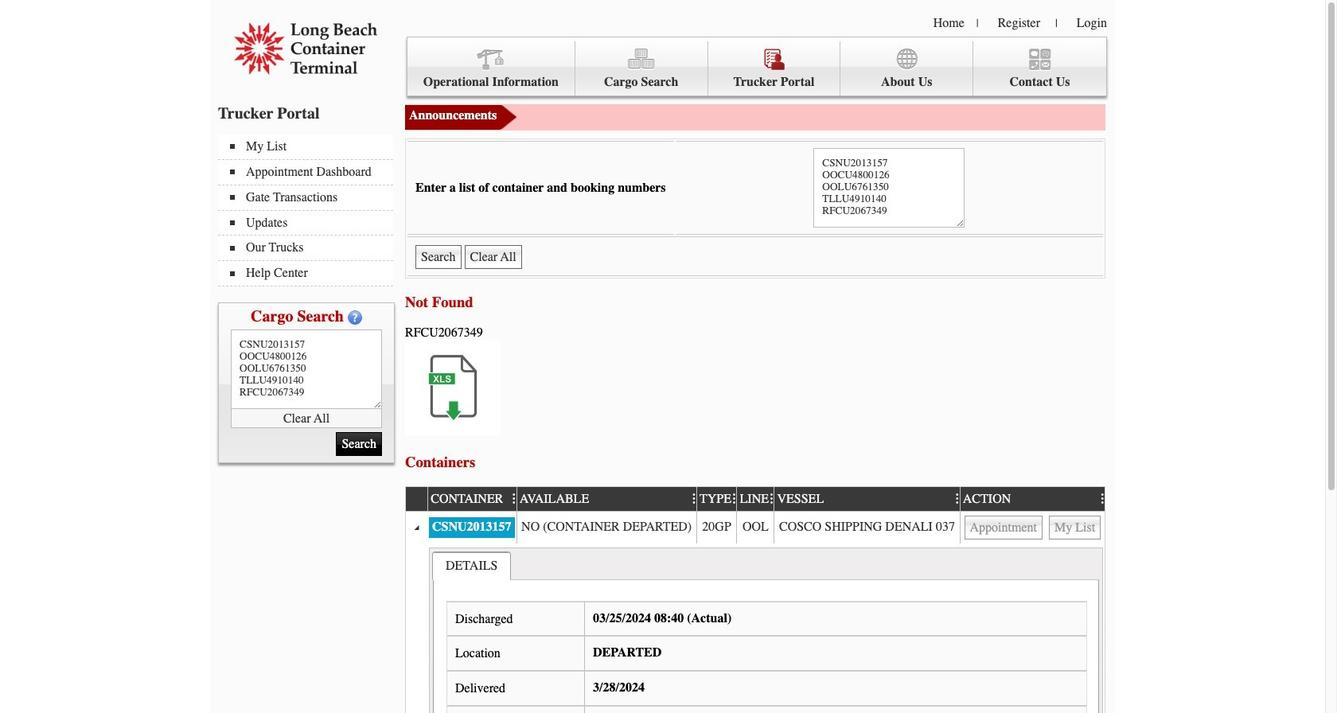 Task type: describe. For each thing, give the bounding box(es) containing it.
3 row from the top
[[406, 544, 1105, 713]]

Enter container numbers and/ or booking numbers. Press ESC to reset input box text field
[[814, 148, 965, 228]]

0 vertical spatial menu bar
[[407, 37, 1108, 96]]

column header inside row
[[406, 487, 428, 512]]

available edit column settings image
[[688, 493, 696, 506]]

line edit column settings image
[[766, 493, 774, 506]]

1 row from the top
[[406, 486, 1113, 512]]



Task type: vqa. For each thing, say whether or not it's contained in the screenshot.
column header on the bottom
yes



Task type: locate. For each thing, give the bounding box(es) containing it.
1 vertical spatial menu bar
[[218, 135, 401, 287]]

Enter container numbers and/ or booking numbers.  text field
[[231, 330, 382, 409]]

0 horizontal spatial menu bar
[[218, 135, 401, 287]]

tab list
[[432, 552, 511, 580]]

container edit column settings image
[[508, 493, 516, 506]]

menu bar
[[407, 37, 1108, 96], [218, 135, 401, 287]]

tree grid
[[406, 486, 1113, 713]]

None button
[[465, 245, 522, 269], [965, 516, 1043, 540], [1049, 516, 1101, 540], [465, 245, 522, 269], [965, 516, 1043, 540], [1049, 516, 1101, 540]]

None submit
[[416, 245, 461, 269], [336, 432, 382, 456], [416, 245, 461, 269], [336, 432, 382, 456]]

cell
[[406, 512, 428, 544], [428, 512, 516, 544], [516, 512, 696, 544], [696, 512, 737, 544], [737, 512, 774, 544], [774, 512, 960, 544], [960, 512, 1105, 544], [406, 544, 428, 713], [428, 544, 1105, 713]]

row
[[406, 486, 1113, 512], [406, 512, 1105, 544], [406, 544, 1105, 713]]

vessel edit column settings image
[[952, 493, 960, 506]]

row group
[[406, 512, 1105, 713]]

action edit column settings image
[[1097, 493, 1105, 506]]

2 row from the top
[[406, 512, 1105, 544]]

1 horizontal spatial menu bar
[[407, 37, 1108, 96]]

tab
[[432, 552, 511, 580]]

column header
[[406, 487, 428, 512]]

type edit column settings image
[[729, 493, 737, 506]]



